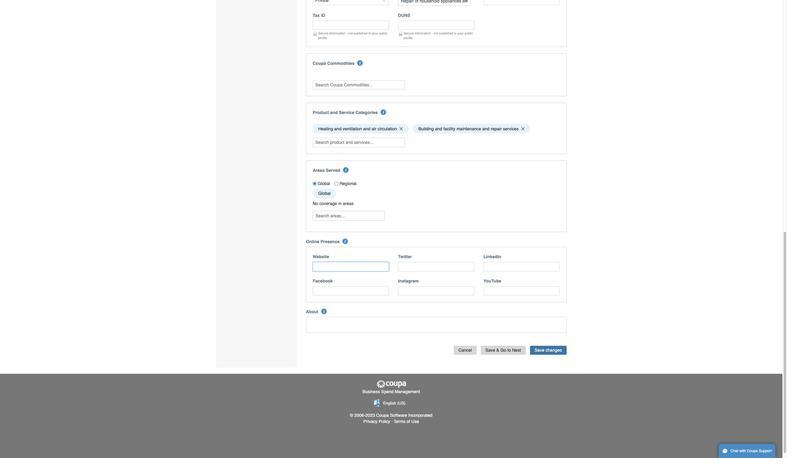 Task type: locate. For each thing, give the bounding box(es) containing it.
save left changes
[[535, 348, 545, 353]]

business
[[363, 390, 380, 394]]

to
[[369, 31, 371, 35], [454, 31, 457, 35], [508, 348, 511, 353]]

0 horizontal spatial -
[[347, 31, 348, 35]]

secure information - not published to your public profile down duns "text box"
[[404, 31, 473, 40]]

2 horizontal spatial to
[[508, 348, 511, 353]]

&
[[497, 348, 500, 353]]

0 horizontal spatial not
[[349, 31, 353, 35]]

1 horizontal spatial secure information - not published to your public profile
[[404, 31, 473, 40]]

coupa up policy
[[376, 413, 389, 418]]

published down duns "text box"
[[439, 31, 453, 35]]

0 vertical spatial coupa
[[313, 61, 326, 66]]

to down tax id text box
[[369, 31, 371, 35]]

published
[[354, 31, 368, 35], [439, 31, 453, 35]]

additional information image
[[358, 60, 363, 66], [343, 167, 349, 173]]

software
[[390, 413, 407, 418]]

save left &
[[486, 348, 495, 353]]

1 information from the left
[[329, 31, 346, 35]]

global up coverage at top
[[318, 191, 331, 196]]

public
[[379, 31, 388, 35], [465, 31, 473, 35]]

1 vertical spatial coupa
[[376, 413, 389, 418]]

information for tax id
[[329, 31, 346, 35]]

information
[[329, 31, 346, 35], [415, 31, 431, 35]]

your
[[372, 31, 379, 35], [458, 31, 464, 35]]

0 horizontal spatial secure information - not published to your public profile
[[318, 31, 388, 40]]

coupa commodities
[[313, 61, 355, 66]]

2023
[[366, 413, 375, 418]]

- down tax id text box
[[347, 31, 348, 35]]

additional information image right presence
[[343, 239, 348, 244]]

and
[[330, 110, 338, 115], [334, 126, 342, 131], [363, 126, 371, 131], [435, 126, 442, 131], [483, 126, 490, 131]]

0 horizontal spatial profile
[[318, 36, 327, 40]]

published for duns
[[439, 31, 453, 35]]

your down duns "text box"
[[458, 31, 464, 35]]

1 - from the left
[[347, 31, 348, 35]]

published for tax id
[[354, 31, 368, 35]]

Select an Option text field
[[399, 0, 470, 5]]

additional information image right the about
[[321, 309, 327, 314]]

spend
[[381, 390, 394, 394]]

2 your from the left
[[458, 31, 464, 35]]

1 profile from the left
[[318, 36, 327, 40]]

coupa inside button
[[747, 449, 758, 453]]

public for tax id
[[379, 31, 388, 35]]

to inside save & go to next button
[[508, 348, 511, 353]]

None radio
[[313, 182, 317, 186]]

no coverage in areas
[[313, 201, 354, 206]]

Tax ID text field
[[313, 21, 389, 30]]

Search areas... text field
[[313, 211, 384, 221]]

0 vertical spatial additional information image
[[381, 110, 386, 115]]

privacy
[[364, 419, 378, 424]]

1 horizontal spatial public
[[465, 31, 473, 35]]

served
[[326, 168, 340, 173]]

secure information - not published to your public profile for tax id
[[318, 31, 388, 40]]

categories
[[356, 110, 378, 115]]

additional information image for online presence
[[343, 239, 348, 244]]

1 horizontal spatial information
[[415, 31, 431, 35]]

2 vertical spatial additional information image
[[321, 309, 327, 314]]

Search product and services... field
[[313, 138, 405, 147]]

not down duns "text box"
[[434, 31, 438, 35]]

no
[[313, 201, 318, 206]]

2 information from the left
[[415, 31, 431, 35]]

1 horizontal spatial to
[[454, 31, 457, 35]]

information down tax id text box
[[329, 31, 346, 35]]

secure
[[318, 31, 329, 35], [404, 31, 414, 35]]

0 horizontal spatial your
[[372, 31, 379, 35]]

to right go in the right bottom of the page
[[508, 348, 511, 353]]

global
[[318, 181, 330, 186], [318, 191, 331, 196]]

use
[[412, 419, 419, 424]]

secure information - not published to your public profile down tax id text box
[[318, 31, 388, 40]]

profile
[[318, 36, 327, 40], [404, 36, 413, 40]]

secure down the duns
[[404, 31, 414, 35]]

additional information image for product and service categories
[[381, 110, 386, 115]]

0 horizontal spatial additional information image
[[321, 309, 327, 314]]

2 not from the left
[[434, 31, 438, 35]]

air
[[372, 126, 377, 131]]

changes
[[546, 348, 562, 353]]

your for tax id
[[372, 31, 379, 35]]

1 published from the left
[[354, 31, 368, 35]]

your down tax id text box
[[372, 31, 379, 35]]

0 horizontal spatial published
[[354, 31, 368, 35]]

1 horizontal spatial published
[[439, 31, 453, 35]]

global down areas served
[[318, 181, 330, 186]]

commodities
[[327, 61, 355, 66]]

published down tax id text box
[[354, 31, 368, 35]]

policy
[[379, 419, 390, 424]]

additional information image
[[381, 110, 386, 115], [343, 239, 348, 244], [321, 309, 327, 314]]

0 vertical spatial additional information image
[[358, 60, 363, 66]]

1 horizontal spatial save
[[535, 348, 545, 353]]

and left service
[[330, 110, 338, 115]]

2 horizontal spatial coupa
[[747, 449, 758, 453]]

1 horizontal spatial secure
[[404, 31, 414, 35]]

tax
[[313, 13, 320, 18]]

0 horizontal spatial save
[[486, 348, 495, 353]]

2 public from the left
[[465, 31, 473, 35]]

1 horizontal spatial additional information image
[[343, 239, 348, 244]]

additional information image for about
[[321, 309, 327, 314]]

profile for duns
[[404, 36, 413, 40]]

additional information image for areas served
[[343, 167, 349, 173]]

not for tax id
[[349, 31, 353, 35]]

1 horizontal spatial -
[[432, 31, 433, 35]]

0 vertical spatial global
[[318, 181, 330, 186]]

chat
[[731, 449, 739, 453]]

1 not from the left
[[349, 31, 353, 35]]

secure down the id
[[318, 31, 329, 35]]

save for save & go to next
[[486, 348, 495, 353]]

1 horizontal spatial not
[[434, 31, 438, 35]]

areas
[[343, 201, 354, 206]]

additional information image for coupa commodities
[[358, 60, 363, 66]]

not
[[349, 31, 353, 35], [434, 31, 438, 35]]

privacy policy link
[[364, 419, 390, 424]]

save for save changes
[[535, 348, 545, 353]]

0 horizontal spatial additional information image
[[343, 167, 349, 173]]

coupa right with
[[747, 449, 758, 453]]

0 horizontal spatial public
[[379, 31, 388, 35]]

cancel
[[459, 348, 472, 353]]

2 - from the left
[[432, 31, 433, 35]]

1 vertical spatial additional information image
[[343, 239, 348, 244]]

linkedin
[[484, 254, 501, 259]]

- for tax id
[[347, 31, 348, 35]]

website
[[313, 254, 329, 259]]

product
[[313, 110, 329, 115]]

instagram
[[398, 279, 419, 284]]

1 save from the left
[[486, 348, 495, 353]]

and right heating
[[334, 126, 342, 131]]

About text field
[[306, 317, 567, 333]]

1 secure information - not published to your public profile from the left
[[318, 31, 388, 40]]

selected list box
[[311, 123, 562, 135]]

chat with coupa support button
[[719, 444, 776, 458]]

additional information image right the commodities
[[358, 60, 363, 66]]

in
[[338, 201, 342, 206]]

secure for duns
[[404, 31, 414, 35]]

heating
[[318, 126, 333, 131]]

1 your from the left
[[372, 31, 379, 35]]

2 horizontal spatial additional information image
[[381, 110, 386, 115]]

building and facility maintenance and repair services
[[419, 126, 519, 131]]

and left repair
[[483, 126, 490, 131]]

to down duns "text box"
[[454, 31, 457, 35]]

coupa
[[313, 61, 326, 66], [376, 413, 389, 418], [747, 449, 758, 453]]

profile down the duns
[[404, 36, 413, 40]]

1 public from the left
[[379, 31, 388, 35]]

1 horizontal spatial additional information image
[[358, 60, 363, 66]]

additional information image right served
[[343, 167, 349, 173]]

0 horizontal spatial secure
[[318, 31, 329, 35]]

additional information image right the categories
[[381, 110, 386, 115]]

business spend management
[[363, 390, 420, 394]]

information down duns "text box"
[[415, 31, 431, 35]]

2 secure from the left
[[404, 31, 414, 35]]

None text field
[[484, 0, 560, 5]]

1 vertical spatial additional information image
[[343, 167, 349, 173]]

facility
[[444, 126, 456, 131]]

duns
[[398, 13, 410, 18]]

0 horizontal spatial information
[[329, 31, 346, 35]]

None radio
[[335, 182, 339, 186]]

2 published from the left
[[439, 31, 453, 35]]

id
[[321, 13, 325, 18]]

chat with coupa support
[[731, 449, 772, 453]]

0 horizontal spatial to
[[369, 31, 371, 35]]

- down duns "text box"
[[432, 31, 433, 35]]

2 save from the left
[[535, 348, 545, 353]]

secure information - not published to your public profile
[[318, 31, 388, 40], [404, 31, 473, 40]]

profile for tax id
[[318, 36, 327, 40]]

and left the "air"
[[363, 126, 371, 131]]

2 secure information - not published to your public profile from the left
[[404, 31, 473, 40]]

incorporated
[[408, 413, 433, 418]]

Instagram text field
[[398, 286, 475, 296]]

and left facility
[[435, 126, 442, 131]]

2 vertical spatial coupa
[[747, 449, 758, 453]]

1 secure from the left
[[318, 31, 329, 35]]

profile down the id
[[318, 36, 327, 40]]

public for duns
[[465, 31, 473, 35]]

1 vertical spatial global
[[318, 191, 331, 196]]

1 horizontal spatial your
[[458, 31, 464, 35]]

save
[[486, 348, 495, 353], [535, 348, 545, 353]]

not down tax id text box
[[349, 31, 353, 35]]

-
[[347, 31, 348, 35], [432, 31, 433, 35]]

coupa left the commodities
[[313, 61, 326, 66]]

1 horizontal spatial profile
[[404, 36, 413, 40]]

presence
[[321, 239, 340, 244]]

save changes
[[535, 348, 562, 353]]

terms
[[394, 419, 406, 424]]

- for duns
[[432, 31, 433, 35]]

2 profile from the left
[[404, 36, 413, 40]]



Task type: describe. For each thing, give the bounding box(es) containing it.
regional
[[340, 181, 357, 186]]

privacy policy
[[364, 419, 390, 424]]

of
[[407, 419, 410, 424]]

with
[[740, 449, 746, 453]]

coupa supplier portal image
[[376, 380, 407, 389]]

(us)
[[397, 401, 406, 406]]

Search Coupa Commodities... field
[[313, 80, 405, 90]]

coverage
[[320, 201, 337, 206]]

online presence
[[306, 239, 340, 244]]

and for building
[[435, 126, 442, 131]]

product and service categories
[[313, 110, 378, 115]]

twitter
[[398, 254, 412, 259]]

building
[[419, 126, 434, 131]]

Facebook text field
[[313, 286, 389, 296]]

terms of use link
[[394, 419, 419, 424]]

ventilation
[[343, 126, 362, 131]]

save & go to next
[[486, 348, 521, 353]]

Website text field
[[313, 262, 389, 272]]

maintenance
[[457, 126, 481, 131]]

1 horizontal spatial coupa
[[376, 413, 389, 418]]

terms of use
[[394, 419, 419, 424]]

heating and ventilation and air circulation
[[318, 126, 397, 131]]

areas
[[313, 168, 325, 173]]

information for duns
[[415, 31, 431, 35]]

english (us)
[[383, 401, 406, 406]]

heating and ventilation and air circulation option
[[313, 124, 409, 134]]

to for duns
[[454, 31, 457, 35]]

secure information - not published to your public profile for duns
[[404, 31, 473, 40]]

english
[[383, 401, 396, 406]]

facebook
[[313, 279, 333, 284]]

and for heating
[[334, 126, 342, 131]]

service
[[339, 110, 354, 115]]

2006-
[[355, 413, 366, 418]]

not for duns
[[434, 31, 438, 35]]

repair
[[491, 126, 502, 131]]

LinkedIn text field
[[484, 262, 560, 272]]

building and facility maintenance and repair services option
[[413, 124, 531, 134]]

0 horizontal spatial coupa
[[313, 61, 326, 66]]

youtube
[[484, 279, 502, 284]]

tax id
[[313, 13, 325, 18]]

management
[[395, 390, 420, 394]]

online
[[306, 239, 319, 244]]

©
[[350, 413, 353, 418]]

your for duns
[[458, 31, 464, 35]]

to for tax id
[[369, 31, 371, 35]]

circulation
[[378, 126, 397, 131]]

go
[[501, 348, 506, 353]]

© 2006-2023 coupa software incorporated
[[350, 413, 433, 418]]

next
[[512, 348, 521, 353]]

services
[[503, 126, 519, 131]]

DUNS text field
[[398, 21, 475, 30]]

save & go to next button
[[481, 346, 526, 355]]

areas served
[[313, 168, 340, 173]]

YouTube text field
[[484, 286, 560, 296]]

secure for tax id
[[318, 31, 329, 35]]

support
[[759, 449, 772, 453]]

and for product
[[330, 110, 338, 115]]

about
[[306, 310, 318, 314]]

Twitter text field
[[398, 262, 475, 272]]

save changes button
[[530, 346, 567, 355]]

cancel link
[[454, 346, 477, 355]]



Task type: vqa. For each thing, say whether or not it's contained in the screenshot.
EMAIL "text box"
no



